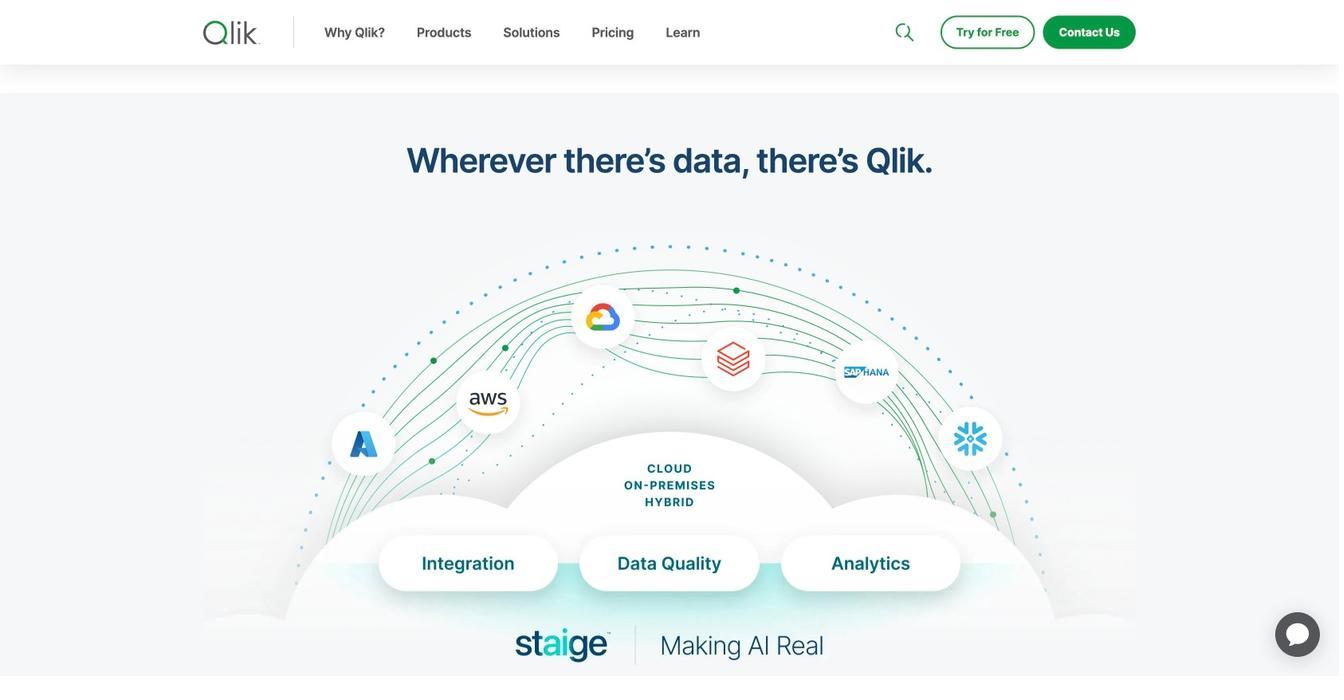 Task type: describe. For each thing, give the bounding box(es) containing it.
2 data integration platform  - qlik image from the top
[[203, 354, 1136, 676]]

1 data integration platform  - qlik image from the top
[[203, 230, 1136, 676]]

support image
[[897, 0, 910, 13]]

login image
[[1085, 0, 1098, 13]]

qlik image
[[203, 21, 261, 45]]



Task type: vqa. For each thing, say whether or not it's contained in the screenshot.
first Data Integration Platform  - Qlik "IMAGE" from the top
yes



Task type: locate. For each thing, give the bounding box(es) containing it.
data integration platform  - qlik image
[[203, 230, 1136, 676], [203, 354, 1136, 676]]

application
[[1257, 593, 1340, 676]]



